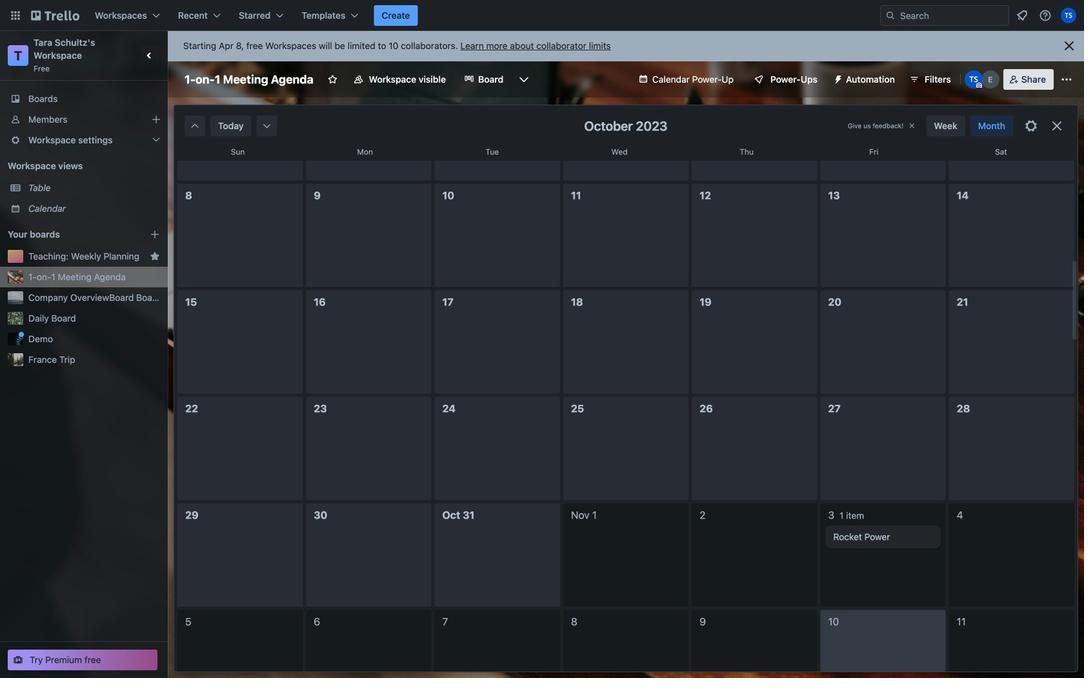 Task type: locate. For each thing, give the bounding box(es) containing it.
open information menu image
[[1040, 9, 1053, 22]]

Search field
[[881, 5, 1010, 26]]

1 vertical spatial sm image
[[261, 119, 274, 132]]

1 vertical spatial tara schultz (taraschultz7) image
[[965, 70, 983, 88]]

1 horizontal spatial sm image
[[828, 69, 847, 87]]

0 horizontal spatial sm image
[[261, 119, 274, 132]]

sm image
[[189, 119, 201, 132]]

your boards with 6 items element
[[8, 227, 130, 242]]

0 vertical spatial sm image
[[828, 69, 847, 87]]

0 notifications image
[[1015, 8, 1031, 23]]

sm image
[[828, 69, 847, 87], [261, 119, 274, 132]]

0 vertical spatial tara schultz (taraschultz7) image
[[1062, 8, 1077, 23]]

workspace navigation collapse icon image
[[141, 46, 159, 65]]

tara schultz (taraschultz7) image
[[1062, 8, 1077, 23], [965, 70, 983, 88]]

add board image
[[150, 229, 160, 240]]

Board name text field
[[178, 69, 320, 90]]

0 horizontal spatial tara schultz (taraschultz7) image
[[965, 70, 983, 88]]

star or unstar board image
[[328, 74, 338, 85]]



Task type: describe. For each thing, give the bounding box(es) containing it.
primary element
[[0, 0, 1085, 31]]

show menu image
[[1061, 73, 1074, 86]]

this member is an admin of this board. image
[[977, 83, 983, 88]]

starred icon image
[[150, 251, 160, 262]]

1 horizontal spatial tara schultz (taraschultz7) image
[[1062, 8, 1077, 23]]

ethanhunt1 (ethanhunt117) image
[[982, 70, 1000, 88]]

search image
[[886, 10, 896, 21]]

customize views image
[[518, 73, 531, 86]]

back to home image
[[31, 5, 79, 26]]



Task type: vqa. For each thing, say whether or not it's contained in the screenshot.
Starred Icon
yes



